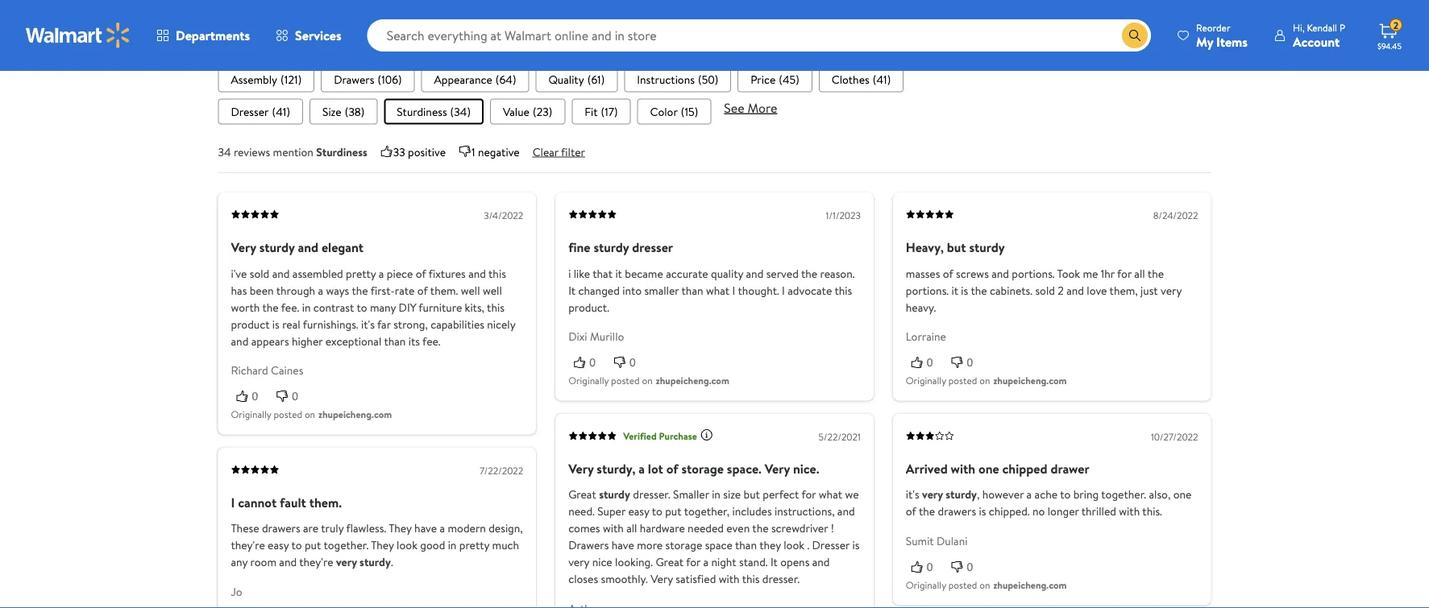 Task type: describe. For each thing, give the bounding box(es) containing it.
1hr
[[1101, 265, 1115, 281]]

1 vertical spatial portions.
[[906, 282, 949, 298]]

zhupeicheng.com for dresser
[[656, 374, 729, 388]]

dresser inside see more list
[[231, 103, 269, 119]]

in inside i've sold and assembled pretty a piece of fixtures and this has been through a ways the first-rate of them. well well worth the fee. in contrast to many diy furniture kits, this product is real furnishings. it's far strong, capabilities nicely and appears higher exceptional than its fee.
[[302, 299, 311, 315]]

satisfied
[[676, 572, 716, 587]]

i
[[568, 265, 571, 281]]

is inside masses of screws and portions. took me 1hr for all the portions. it is the cabinets. sold 2 and love them, just very heavy.
[[961, 282, 968, 298]]

is inside , however a ache to bring together. also, one of the drawers is chipped. no longer thrilled with this.
[[979, 504, 986, 520]]

the inside dresser. smaller in size but perfect for what we need.  super easy to put together,  includes instructions, and comes with all hardware needed even the screwdriver  ! drawers have more storage space than they look . dresser is very nice looking.  great for a night stand.  it opens and closes smoothly.  very satisfied with this dresser.
[[752, 521, 769, 537]]

2 inside masses of screws and portions. took me 1hr for all the portions. it is the cabinets. sold 2 and love them, just very heavy.
[[1058, 282, 1064, 298]]

filter
[[561, 144, 585, 159]]

Search search field
[[367, 19, 1151, 52]]

very inside masses of screws and portions. took me 1hr for all the portions. it is the cabinets. sold 2 and love them, just very heavy.
[[1161, 282, 1182, 298]]

(121)
[[281, 71, 302, 87]]

8/24/2022
[[1153, 209, 1198, 222]]

sturdy up screws
[[969, 238, 1005, 256]]

dresser inside dresser. smaller in size but perfect for what we need.  super easy to put together,  includes instructions, and comes with all hardware needed even the screwdriver  ! drawers have more storage space than they look . dresser is very nice looking.  great for a night stand.  it opens and closes smoothly.  very satisfied with this dresser.
[[812, 538, 850, 554]]

posted for and
[[274, 408, 302, 421]]

and right opens
[[812, 555, 830, 571]]

very inside dresser. smaller in size but perfect for what we need.  super easy to put together,  includes instructions, and comes with all hardware needed even the screwdriver  ! drawers have more storage space than they look . dresser is very nice looking.  great for a night stand.  it opens and closes smoothly.  very satisfied with this dresser.
[[651, 572, 673, 587]]

it inside masses of screws and portions. took me 1hr for all the portions. it is the cabinets. sold 2 and love them, just very heavy.
[[952, 282, 958, 298]]

however
[[982, 487, 1024, 503]]

kits,
[[465, 299, 484, 315]]

fine sturdy dresser
[[568, 238, 673, 256]]

originally for heavy,
[[906, 374, 946, 388]]

0 horizontal spatial dresser.
[[633, 487, 670, 503]]

exceptional
[[325, 333, 382, 349]]

drawers inside , however a ache to bring together. also, one of the drawers is chipped. no longer thrilled with this.
[[938, 504, 976, 520]]

no
[[1033, 504, 1045, 520]]

on for one
[[980, 578, 990, 592]]

and inside i like that it became accurate quality and served the reason. it changed into smaller than what i thought. i advocate this product.
[[746, 265, 764, 281]]

and right fixtures
[[468, 265, 486, 281]]

what inside dresser. smaller in size but perfect for what we need.  super easy to put together,  includes instructions, and comes with all hardware needed even the screwdriver  ! drawers have more storage space than they look . dresser is very nice looking.  great for a night stand.  it opens and closes smoothly.  very satisfied with this dresser.
[[819, 487, 842, 503]]

fit (17)
[[585, 103, 618, 119]]

a left ways
[[318, 282, 323, 298]]

to inside 'these drawers are truly flawless. they have a modern design, they're easy to put together. they look good in pretty much any room and they're'
[[291, 538, 302, 554]]

33
[[393, 144, 405, 159]]

very up i've
[[231, 238, 256, 256]]

clear filter
[[533, 144, 585, 159]]

drawers (106)
[[334, 71, 402, 87]]

(64)
[[496, 71, 516, 87]]

and down took
[[1067, 282, 1084, 298]]

search icon image
[[1129, 29, 1142, 42]]

than inside i like that it became accurate quality and served the reason. it changed into smaller than what i thought. i advocate this product.
[[682, 282, 703, 298]]

many
[[370, 299, 396, 315]]

love
[[1087, 282, 1107, 298]]

list item containing price
[[738, 66, 812, 92]]

!
[[831, 521, 834, 537]]

storage inside dresser. smaller in size but perfect for what we need.  super easy to put together,  includes instructions, and comes with all hardware needed even the screwdriver  ! drawers have more storage space than they look . dresser is very nice looking.  great for a night stand.  it opens and closes smoothly.  very satisfied with this dresser.
[[665, 538, 702, 554]]

mentions
[[272, 31, 325, 49]]

and up "cabinets."
[[992, 265, 1009, 281]]

to inside dresser. smaller in size but perfect for what we need.  super easy to put together,  includes instructions, and comes with all hardware needed even the screwdriver  ! drawers have more storage space than they look . dresser is very nice looking.  great for a night stand.  it opens and closes smoothly.  very satisfied with this dresser.
[[652, 504, 663, 520]]

furnishings.
[[303, 316, 358, 332]]

of inside , however a ache to bring together. also, one of the drawers is chipped. no longer thrilled with this.
[[906, 504, 916, 520]]

zhupeicheng.com for one
[[993, 578, 1067, 592]]

took
[[1057, 265, 1080, 281]]

all inside masses of screws and portions. took me 1hr for all the portions. it is the cabinets. sold 2 and love them, just very heavy.
[[1135, 265, 1145, 281]]

it's inside i've sold and assembled pretty a piece of fixtures and this has been through a ways the first-rate of them. well well worth the fee. in contrast to many diy furniture kits, this product is real furnishings. it's far strong, capabilities nicely and appears higher exceptional than its fee.
[[361, 316, 375, 332]]

0 horizontal spatial .
[[391, 555, 393, 571]]

list item containing color
[[637, 99, 711, 124]]

0 vertical spatial 2
[[1394, 18, 1399, 32]]

nice
[[592, 555, 612, 571]]

opens
[[781, 555, 810, 571]]

easy for they're
[[268, 538, 289, 554]]

the inside i like that it became accurate quality and served the reason. it changed into smaller than what i thought. i advocate this product.
[[801, 265, 818, 281]]

piece
[[387, 265, 413, 281]]

services button
[[263, 16, 354, 55]]

2 vertical spatial for
[[686, 555, 701, 571]]

0 vertical spatial they
[[389, 521, 412, 537]]

this inside dresser. smaller in size but perfect for what we need.  super easy to put together,  includes instructions, and comes with all hardware needed even the screwdriver  ! drawers have more storage space than they look . dresser is very nice looking.  great for a night stand.  it opens and closes smoothly.  very satisfied with this dresser.
[[742, 572, 760, 587]]

look inside 'these drawers are truly flawless. they have a modern design, they're easy to put together. they look good in pretty much any room and they're'
[[397, 538, 418, 554]]

far
[[377, 316, 391, 332]]

includes
[[732, 504, 772, 520]]

p
[[1340, 21, 1345, 34]]

to inside , however a ache to bring together. also, one of the drawers is chipped. no longer thrilled with this.
[[1060, 487, 1071, 503]]

chipped
[[1002, 460, 1048, 478]]

accurate
[[666, 265, 708, 281]]

good
[[420, 538, 445, 554]]

richard
[[231, 363, 268, 378]]

list item containing assembly
[[218, 66, 315, 92]]

lot
[[648, 460, 663, 478]]

instructions,
[[775, 504, 835, 520]]

the inside , however a ache to bring together. also, one of the drawers is chipped. no longer thrilled with this.
[[919, 504, 935, 520]]

frequent mentions
[[218, 31, 325, 49]]

list item containing instructions
[[624, 66, 731, 92]]

very down arrived
[[922, 487, 943, 503]]

and down product
[[231, 333, 249, 349]]

0 vertical spatial but
[[947, 238, 966, 256]]

with down the night
[[719, 572, 740, 587]]

sturdy for very sturdy and elegant
[[259, 238, 295, 256]]

its
[[409, 333, 420, 349]]

hardware
[[640, 521, 685, 537]]

higher
[[292, 333, 323, 349]]

departments button
[[143, 16, 263, 55]]

this right fixtures
[[489, 265, 506, 281]]

bring
[[1073, 487, 1099, 503]]

3/4/2022
[[484, 209, 523, 222]]

list item containing quality
[[536, 66, 618, 92]]

masses of screws and portions. took me 1hr for all the portions. it is the cabinets. sold 2 and love them, just very heavy.
[[906, 265, 1182, 315]]

very inside dresser. smaller in size but perfect for what we need.  super easy to put together,  includes instructions, and comes with all hardware needed even the screwdriver  ! drawers have more storage space than they look . dresser is very nice looking.  great for a night stand.  it opens and closes smoothly.  very satisfied with this dresser.
[[568, 555, 590, 571]]

quality
[[711, 265, 743, 281]]

zhupeicheng.com for sturdy
[[993, 374, 1067, 388]]

very down truly
[[336, 555, 357, 571]]

elegant
[[322, 238, 364, 256]]

them. inside i've sold and assembled pretty a piece of fixtures and this has been through a ways the first-rate of them. well well worth the fee. in contrast to many diy furniture kits, this product is real furnishings. it's far strong, capabilities nicely and appears higher exceptional than its fee.
[[430, 282, 458, 298]]

1 horizontal spatial i
[[732, 282, 735, 298]]

list item containing dresser
[[218, 99, 303, 124]]

posted for dresser
[[611, 374, 640, 388]]

it inside i like that it became accurate quality and served the reason. it changed into smaller than what i thought. i advocate this product.
[[568, 282, 576, 298]]

it inside dresser. smaller in size but perfect for what we need.  super easy to put together,  includes instructions, and comes with all hardware needed even the screwdriver  ! drawers have more storage space than they look . dresser is very nice looking.  great for a night stand.  it opens and closes smoothly.  very satisfied with this dresser.
[[771, 555, 778, 571]]

the up just
[[1148, 265, 1164, 281]]

hi,
[[1293, 21, 1305, 34]]

sold inside i've sold and assembled pretty a piece of fixtures and this has been through a ways the first-rate of them. well well worth the fee. in contrast to many diy furniture kits, this product is real furnishings. it's far strong, capabilities nicely and appears higher exceptional than its fee.
[[250, 265, 269, 281]]

(34)
[[450, 103, 471, 119]]

1 vertical spatial it's
[[906, 487, 919, 503]]

1 horizontal spatial fee.
[[422, 333, 441, 349]]

originally posted on zhupeicheng.com for and
[[231, 408, 392, 421]]

space
[[705, 538, 733, 554]]

night
[[711, 555, 737, 571]]

even
[[727, 521, 750, 537]]

originally posted on zhupeicheng.com for dresser
[[568, 374, 729, 388]]

flawless.
[[346, 521, 386, 537]]

room
[[250, 555, 276, 571]]

advocate
[[788, 282, 832, 298]]

put for drawers
[[305, 538, 321, 554]]

see
[[724, 99, 745, 116]]

quality (61)
[[548, 71, 605, 87]]

of right lot
[[666, 460, 678, 478]]

(106)
[[378, 71, 402, 87]]

together. inside , however a ache to bring together. also, one of the drawers is chipped. no longer thrilled with this.
[[1101, 487, 1146, 503]]

0 horizontal spatial i
[[231, 494, 235, 512]]

0 vertical spatial portions.
[[1012, 265, 1055, 281]]

strong,
[[394, 316, 428, 332]]

originally posted on zhupeicheng.com for one
[[906, 578, 1067, 592]]

a left lot
[[639, 460, 645, 478]]

but inside dresser. smaller in size but perfect for what we need.  super easy to put together,  includes instructions, and comes with all hardware needed even the screwdriver  ! drawers have more storage space than they look . dresser is very nice looking.  great for a night stand.  it opens and closes smoothly.  very satisfied with this dresser.
[[744, 487, 760, 503]]

posted for sturdy
[[949, 374, 977, 388]]

i cannot fault them.
[[231, 494, 342, 512]]

1 vertical spatial sturdiness
[[316, 144, 367, 159]]

and up the through
[[272, 265, 290, 281]]

on for sturdy
[[980, 374, 990, 388]]

price
[[751, 71, 776, 87]]

$94.45
[[1378, 40, 1402, 51]]

positive
[[408, 144, 446, 159]]

ways
[[326, 282, 349, 298]]

list item containing value
[[490, 99, 565, 124]]

all inside dresser. smaller in size but perfect for what we need.  super easy to put together,  includes instructions, and comes with all hardware needed even the screwdriver  ! drawers have more storage space than they look . dresser is very nice looking.  great for a night stand.  it opens and closes smoothly.  very satisfied with this dresser.
[[626, 521, 637, 537]]

clear
[[533, 144, 559, 159]]

hi, kendall p account
[[1293, 21, 1345, 50]]

originally posted on zhupeicheng.com for sturdy
[[906, 374, 1067, 388]]

negative
[[478, 144, 520, 159]]

(15)
[[681, 103, 698, 119]]

10/27/2022
[[1151, 430, 1198, 444]]

to inside i've sold and assembled pretty a piece of fixtures and this has been through a ways the first-rate of them. well well worth the fee. in contrast to many diy furniture kits, this product is real furnishings. it's far strong, capabilities nicely and appears higher exceptional than its fee.
[[357, 299, 367, 315]]

are
[[303, 521, 318, 537]]

Walmart Site-Wide search field
[[367, 19, 1151, 52]]

reorder
[[1196, 21, 1231, 34]]

2 horizontal spatial i
[[782, 282, 785, 298]]

list item containing size
[[310, 99, 378, 124]]

through
[[276, 282, 315, 298]]

product
[[231, 316, 270, 332]]

needed
[[688, 521, 724, 537]]

very up perfect
[[765, 460, 790, 478]]

with down super
[[603, 521, 624, 537]]

1 vertical spatial they're
[[299, 555, 333, 571]]

(38)
[[345, 103, 365, 119]]

dixi murillo
[[568, 329, 624, 344]]

2 well from the left
[[483, 282, 502, 298]]

sumit
[[906, 533, 934, 549]]

than inside i've sold and assembled pretty a piece of fixtures and this has been through a ways the first-rate of them. well well worth the fee. in contrast to many diy furniture kits, this product is real furnishings. it's far strong, capabilities nicely and appears higher exceptional than its fee.
[[384, 333, 406, 349]]

that
[[593, 265, 613, 281]]

caines
[[271, 363, 303, 378]]

the down screws
[[971, 282, 987, 298]]

with inside , however a ache to bring together. also, one of the drawers is chipped. no longer thrilled with this.
[[1119, 504, 1140, 520]]

of right rate
[[417, 282, 428, 298]]

(41) for clothes (41)
[[873, 71, 891, 87]]

is inside dresser. smaller in size but perfect for what we need.  super easy to put together,  includes instructions, and comes with all hardware needed even the screwdriver  ! drawers have more storage space than they look . dresser is very nice looking.  great for a night stand.  it opens and closes smoothly.  very satisfied with this dresser.
[[853, 538, 860, 554]]



Task type: vqa. For each thing, say whether or not it's contained in the screenshot.
$22.97
no



Task type: locate. For each thing, give the bounding box(es) containing it.
drawers inside dresser. smaller in size but perfect for what we need.  super easy to put together,  includes instructions, and comes with all hardware needed even the screwdriver  ! drawers have more storage space than they look . dresser is very nice looking.  great for a night stand.  it opens and closes smoothly.  very satisfied with this dresser.
[[568, 538, 609, 554]]

value (23)
[[503, 103, 552, 119]]

a inside dresser. smaller in size but perfect for what we need.  super easy to put together,  includes instructions, and comes with all hardware needed even the screwdriver  ! drawers have more storage space than they look . dresser is very nice looking.  great for a night stand.  it opens and closes smoothly.  very satisfied with this dresser.
[[703, 555, 709, 571]]

worth
[[231, 299, 260, 315]]

dresser. down lot
[[633, 487, 670, 503]]

0 vertical spatial what
[[706, 282, 730, 298]]

super
[[598, 504, 626, 520]]

1 vertical spatial 2
[[1058, 282, 1064, 298]]

1 vertical spatial them.
[[309, 494, 342, 512]]

in left size on the bottom right
[[712, 487, 721, 503]]

2 vertical spatial in
[[448, 538, 457, 554]]

0 vertical spatial one
[[979, 460, 999, 478]]

mention
[[273, 144, 314, 159]]

it down i
[[568, 282, 576, 298]]

originally for very
[[231, 408, 271, 421]]

and up the assembled
[[298, 238, 318, 256]]

heavy.
[[906, 299, 936, 315]]

0 vertical spatial it
[[615, 265, 622, 281]]

of right piece
[[416, 265, 426, 281]]

it right that
[[615, 265, 622, 281]]

0 vertical spatial great
[[568, 487, 596, 503]]

list item containing clothes
[[819, 66, 904, 92]]

this up "nicely"
[[487, 299, 505, 315]]

1 vertical spatial storage
[[665, 538, 702, 554]]

for up satisfied
[[686, 555, 701, 571]]

1 horizontal spatial it
[[771, 555, 778, 571]]

together,
[[684, 504, 730, 520]]

sturdy for fine sturdy dresser
[[594, 238, 629, 256]]

0 horizontal spatial it
[[615, 265, 622, 281]]

1 vertical spatial one
[[1173, 487, 1192, 503]]

great inside dresser. smaller in size but perfect for what we need.  super easy to put together,  includes instructions, and comes with all hardware needed even the screwdriver  ! drawers have more storage space than they look . dresser is very nice looking.  great for a night stand.  it opens and closes smoothly.  very satisfied with this dresser.
[[656, 555, 684, 571]]

storage up the smaller at the bottom
[[681, 460, 724, 478]]

0 vertical spatial have
[[414, 521, 437, 537]]

1 negative
[[472, 144, 520, 159]]

drawers down i cannot fault them.
[[262, 521, 300, 537]]

a up 'first-'
[[379, 265, 384, 281]]

1 horizontal spatial what
[[819, 487, 842, 503]]

1 vertical spatial than
[[384, 333, 406, 349]]

together. up thrilled
[[1101, 487, 1146, 503]]

0 vertical spatial fee.
[[281, 299, 299, 315]]

33 positive
[[393, 144, 446, 159]]

1 horizontal spatial it's
[[906, 487, 919, 503]]

0 horizontal spatial have
[[414, 521, 437, 537]]

0 vertical spatial drawers
[[938, 504, 976, 520]]

they're down are
[[299, 555, 333, 571]]

than down accurate
[[682, 282, 703, 298]]

look inside dresser. smaller in size but perfect for what we need.  super easy to put together,  includes instructions, and comes with all hardware needed even the screwdriver  ! drawers have more storage space than they look . dresser is very nice looking.  great for a night stand.  it opens and closes smoothly.  very satisfied with this dresser.
[[784, 538, 805, 554]]

posted for one
[[949, 578, 977, 592]]

portions. up "cabinets."
[[1012, 265, 1055, 281]]

0 horizontal spatial drawers
[[334, 71, 374, 87]]

very
[[231, 238, 256, 256], [568, 460, 594, 478], [765, 460, 790, 478], [651, 572, 673, 587]]

than up stand.
[[735, 538, 757, 554]]

a inside 'these drawers are truly flawless. they have a modern design, they're easy to put together. they look good in pretty much any room and they're'
[[440, 521, 445, 537]]

very
[[1161, 282, 1182, 298], [922, 487, 943, 503], [336, 555, 357, 571], [568, 555, 590, 571]]

reason.
[[820, 265, 855, 281]]

longer
[[1048, 504, 1079, 520]]

to up longer
[[1060, 487, 1071, 503]]

nice.
[[793, 460, 819, 478]]

1 horizontal spatial 2
[[1394, 18, 1399, 32]]

looking.
[[615, 555, 653, 571]]

drawers inside 'these drawers are truly flawless. they have a modern design, they're easy to put together. they look good in pretty much any room and they're'
[[262, 521, 300, 537]]

them. down fixtures
[[430, 282, 458, 298]]

0 horizontal spatial well
[[461, 282, 480, 298]]

0 vertical spatial together.
[[1101, 487, 1146, 503]]

2 horizontal spatial than
[[735, 538, 757, 554]]

0 horizontal spatial put
[[305, 538, 321, 554]]

2 up $94.45
[[1394, 18, 1399, 32]]

murillo
[[590, 329, 624, 344]]

list item
[[218, 66, 315, 92], [321, 66, 415, 92], [421, 66, 529, 92], [536, 66, 618, 92], [624, 66, 731, 92], [738, 66, 812, 92], [819, 66, 904, 92], [218, 99, 303, 124], [310, 99, 378, 124], [384, 99, 484, 124], [490, 99, 565, 124], [572, 99, 631, 124], [637, 99, 711, 124]]

0 vertical spatial (41)
[[873, 71, 891, 87]]

size (38)
[[322, 103, 365, 119]]

look up opens
[[784, 538, 805, 554]]

0 horizontal spatial sold
[[250, 265, 269, 281]]

sturdiness inside see more list
[[397, 103, 447, 119]]

account
[[1293, 33, 1340, 50]]

1
[[472, 144, 475, 159]]

it's down arrived
[[906, 487, 919, 503]]

1 vertical spatial great
[[656, 555, 684, 571]]

1 horizontal spatial drawers
[[568, 538, 609, 554]]

i left cannot
[[231, 494, 235, 512]]

2 look from the left
[[784, 538, 805, 554]]

departments
[[176, 27, 250, 44]]

originally posted on zhupeicheng.com
[[568, 374, 729, 388], [906, 374, 1067, 388], [231, 408, 392, 421], [906, 578, 1067, 592]]

lorraine
[[906, 329, 946, 344]]

one inside , however a ache to bring together. also, one of the drawers is chipped. no longer thrilled with this.
[[1173, 487, 1192, 503]]

became
[[625, 265, 663, 281]]

1 horizontal spatial well
[[483, 282, 502, 298]]

them.
[[430, 282, 458, 298], [309, 494, 342, 512]]

1 vertical spatial they
[[371, 538, 394, 554]]

one
[[979, 460, 999, 478], [1173, 487, 1192, 503]]

color (15)
[[650, 103, 698, 119]]

very sturdy and elegant
[[231, 238, 364, 256]]

dresser (41)
[[231, 103, 290, 119]]

0 vertical spatial easy
[[628, 504, 649, 520]]

1 vertical spatial fee.
[[422, 333, 441, 349]]

0 vertical spatial it's
[[361, 316, 375, 332]]

originally down "lorraine"
[[906, 374, 946, 388]]

0 horizontal spatial pretty
[[346, 265, 376, 281]]

into
[[622, 282, 642, 298]]

0 horizontal spatial portions.
[[906, 282, 949, 298]]

pretty down the modern
[[459, 538, 490, 554]]

all up just
[[1135, 265, 1145, 281]]

have inside dresser. smaller in size but perfect for what we need.  super easy to put together,  includes instructions, and comes with all hardware needed even the screwdriver  ! drawers have more storage space than they look . dresser is very nice looking.  great for a night stand.  it opens and closes smoothly.  very satisfied with this dresser.
[[612, 538, 634, 554]]

0 vertical spatial for
[[1117, 265, 1132, 281]]

list item containing drawers
[[321, 66, 415, 92]]

0 horizontal spatial 2
[[1058, 282, 1064, 298]]

they
[[759, 538, 781, 554]]

assembled
[[292, 265, 343, 281]]

what left we
[[819, 487, 842, 503]]

list item containing fit
[[572, 99, 631, 124]]

the up advocate
[[801, 265, 818, 281]]

zhupeicheng.com
[[656, 374, 729, 388], [993, 374, 1067, 388], [318, 408, 392, 421], [993, 578, 1067, 592]]

0 vertical spatial sturdiness
[[397, 103, 447, 119]]

1 vertical spatial sold
[[1035, 282, 1055, 298]]

,
[[977, 487, 980, 503]]

0 horizontal spatial together.
[[324, 538, 369, 554]]

have up good
[[414, 521, 437, 537]]

just
[[1141, 282, 1158, 298]]

smaller
[[644, 282, 679, 298]]

1 vertical spatial easy
[[268, 538, 289, 554]]

1 vertical spatial dresser.
[[762, 572, 800, 587]]

put inside 'these drawers are truly flawless. they have a modern design, they're easy to put together. they look good in pretty much any room and they're'
[[305, 538, 321, 554]]

sturdiness down size (38)
[[316, 144, 367, 159]]

list item down (64)
[[490, 99, 565, 124]]

to left many
[[357, 299, 367, 315]]

2 horizontal spatial for
[[1117, 265, 1132, 281]]

great up need.
[[568, 487, 596, 503]]

in inside dresser. smaller in size but perfect for what we need.  super easy to put together,  includes instructions, and comes with all hardware needed even the screwdriver  ! drawers have more storage space than they look . dresser is very nice looking.  great for a night stand.  it opens and closes smoothly.  very satisfied with this dresser.
[[712, 487, 721, 503]]

put inside dresser. smaller in size but perfect for what we need.  super easy to put together,  includes instructions, and comes with all hardware needed even the screwdriver  ! drawers have more storage space than they look . dresser is very nice looking.  great for a night stand.  it opens and closes smoothly.  very satisfied with this dresser.
[[665, 504, 682, 520]]

2 horizontal spatial in
[[712, 487, 721, 503]]

dresser
[[632, 238, 673, 256]]

originally for fine
[[568, 374, 609, 388]]

easy inside dresser. smaller in size but perfect for what we need.  super easy to put together,  includes instructions, and comes with all hardware needed even the screwdriver  ! drawers have more storage space than they look . dresser is very nice looking.  great for a night stand.  it opens and closes smoothly.  very satisfied with this dresser.
[[628, 504, 649, 520]]

pretty inside i've sold and assembled pretty a piece of fixtures and this has been through a ways the first-rate of them. well well worth the fee. in contrast to many diy furniture kits, this product is real furnishings. it's far strong, capabilities nicely and appears higher exceptional than its fee.
[[346, 265, 376, 281]]

price (45)
[[751, 71, 799, 87]]

0 horizontal spatial but
[[744, 487, 760, 503]]

sturdy for very sturdy .
[[360, 555, 391, 571]]

appears
[[251, 333, 289, 349]]

dresser. down opens
[[762, 572, 800, 587]]

to up 'hardware'
[[652, 504, 663, 520]]

and up thought.
[[746, 265, 764, 281]]

it down they
[[771, 555, 778, 571]]

0 horizontal spatial easy
[[268, 538, 289, 554]]

of up sumit
[[906, 504, 916, 520]]

1 vertical spatial together.
[[324, 538, 369, 554]]

list containing assembly
[[218, 66, 1211, 92]]

what inside i like that it became accurate quality and served the reason. it changed into smaller than what i thought. i advocate this product.
[[706, 282, 730, 298]]

dresser down assembly
[[231, 103, 269, 119]]

0 vertical spatial than
[[682, 282, 703, 298]]

i've
[[231, 265, 247, 281]]

and right room
[[279, 555, 297, 571]]

sturdy left however at bottom
[[946, 487, 977, 503]]

this
[[489, 265, 506, 281], [835, 282, 852, 298], [487, 299, 505, 315], [742, 572, 760, 587]]

with up it's very sturdy
[[951, 460, 975, 478]]

together. inside 'these drawers are truly flawless. they have a modern design, they're easy to put together. they look good in pretty much any room and they're'
[[324, 538, 369, 554]]

heavy,
[[906, 238, 944, 256]]

drawers inside list
[[334, 71, 374, 87]]

1 horizontal spatial great
[[656, 555, 684, 571]]

this inside i like that it became accurate quality and served the reason. it changed into smaller than what i thought. i advocate this product.
[[835, 282, 852, 298]]

clothes
[[832, 71, 870, 87]]

drawers up (38)
[[334, 71, 374, 87]]

easy inside 'these drawers are truly flawless. they have a modern design, they're easy to put together. they look good in pretty much any room and they're'
[[268, 538, 289, 554]]

0 vertical spatial sold
[[250, 265, 269, 281]]

1 horizontal spatial drawers
[[938, 504, 976, 520]]

and inside 'these drawers are truly flawless. they have a modern design, they're easy to put together. they look good in pretty much any room and they're'
[[279, 555, 297, 571]]

0 vertical spatial they're
[[231, 538, 265, 554]]

a left the night
[[703, 555, 709, 571]]

in right good
[[448, 538, 457, 554]]

1 vertical spatial it
[[952, 282, 958, 298]]

list item up color (15)
[[624, 66, 731, 92]]

for up the instructions,
[[802, 487, 816, 503]]

capabilities
[[431, 316, 484, 332]]

list item up fit
[[536, 66, 618, 92]]

it down screws
[[952, 282, 958, 298]]

sturdy for great sturdy
[[599, 487, 630, 503]]

it inside i like that it became accurate quality and served the reason. it changed into smaller than what i thought. i advocate this product.
[[615, 265, 622, 281]]

these
[[231, 521, 259, 537]]

product.
[[568, 299, 609, 315]]

, however a ache to bring together. also, one of the drawers is chipped. no longer thrilled with this.
[[906, 487, 1192, 520]]

1 horizontal spatial all
[[1135, 265, 1145, 281]]

1 vertical spatial drawers
[[262, 521, 300, 537]]

fee. up real
[[281, 299, 299, 315]]

1 horizontal spatial them.
[[430, 282, 458, 298]]

great sturdy
[[568, 487, 630, 503]]

1 look from the left
[[397, 538, 418, 554]]

0 vertical spatial in
[[302, 299, 311, 315]]

sturdy,
[[597, 460, 636, 478]]

0 vertical spatial all
[[1135, 265, 1145, 281]]

kendall
[[1307, 21, 1337, 34]]

0 horizontal spatial what
[[706, 282, 730, 298]]

dresser down !
[[812, 538, 850, 554]]

0 vertical spatial drawers
[[334, 71, 374, 87]]

1 horizontal spatial have
[[612, 538, 634, 554]]

well
[[461, 282, 480, 298], [483, 282, 502, 298]]

closes
[[568, 572, 598, 587]]

all
[[1135, 265, 1145, 281], [626, 521, 637, 537]]

them. up truly
[[309, 494, 342, 512]]

we
[[845, 487, 859, 503]]

perfect
[[763, 487, 799, 503]]

than inside dresser. smaller in size but perfect for what we need.  super easy to put together,  includes instructions, and comes with all hardware needed even the screwdriver  ! drawers have more storage space than they look . dresser is very nice looking.  great for a night stand.  it opens and closes smoothly.  very satisfied with this dresser.
[[735, 538, 757, 554]]

with
[[951, 460, 975, 478], [1119, 504, 1140, 520], [603, 521, 624, 537], [719, 572, 740, 587]]

have
[[414, 521, 437, 537], [612, 538, 634, 554]]

is down we
[[853, 538, 860, 554]]

fit
[[585, 103, 598, 119]]

1 vertical spatial (41)
[[272, 103, 290, 119]]

it's left the far
[[361, 316, 375, 332]]

the down it's very sturdy
[[919, 504, 935, 520]]

1 vertical spatial put
[[305, 538, 321, 554]]

is inside i've sold and assembled pretty a piece of fixtures and this has been through a ways the first-rate of them. well well worth the fee. in contrast to many diy furniture kits, this product is real furnishings. it's far strong, capabilities nicely and appears higher exceptional than its fee.
[[272, 316, 280, 332]]

this down stand.
[[742, 572, 760, 587]]

reorder my items
[[1196, 21, 1248, 50]]

very up great sturdy
[[568, 460, 594, 478]]

1 horizontal spatial (41)
[[873, 71, 891, 87]]

list item containing sturdiness
[[384, 99, 484, 124]]

1 vertical spatial all
[[626, 521, 637, 537]]

1 well from the left
[[461, 282, 480, 298]]

1 horizontal spatial easy
[[628, 504, 649, 520]]

originally down dixi murillo at the left bottom
[[568, 374, 609, 388]]

0 horizontal spatial they're
[[231, 538, 265, 554]]

very right just
[[1161, 282, 1182, 298]]

but
[[947, 238, 966, 256], [744, 487, 760, 503]]

0 vertical spatial storage
[[681, 460, 724, 478]]

originally posted on zhupeicheng.com down "lorraine"
[[906, 374, 1067, 388]]

0 horizontal spatial it's
[[361, 316, 375, 332]]

1 vertical spatial what
[[819, 487, 842, 503]]

drawers
[[334, 71, 374, 87], [568, 538, 609, 554]]

(41) inside see more list
[[272, 103, 290, 119]]

they down the "flawless."
[[371, 538, 394, 554]]

cannot
[[238, 494, 277, 512]]

all up more
[[626, 521, 637, 537]]

frequent
[[218, 31, 269, 49]]

(41)
[[873, 71, 891, 87], [272, 103, 290, 119]]

but up includes
[[744, 487, 760, 503]]

portions. down masses
[[906, 282, 949, 298]]

1 horizontal spatial .
[[807, 538, 810, 554]]

cabinets.
[[990, 282, 1033, 298]]

(41) down (121)
[[272, 103, 290, 119]]

0 vertical spatial dresser
[[231, 103, 269, 119]]

1 vertical spatial pretty
[[459, 538, 490, 554]]

0 vertical spatial them.
[[430, 282, 458, 298]]

1 vertical spatial for
[[802, 487, 816, 503]]

verified purchase information image
[[700, 429, 713, 442]]

of inside masses of screws and portions. took me 1hr for all the portions. it is the cabinets. sold 2 and love them, just very heavy.
[[943, 265, 953, 281]]

appearance
[[434, 71, 492, 87]]

in down the through
[[302, 299, 311, 315]]

and down we
[[837, 504, 855, 520]]

originally down sumit
[[906, 578, 946, 592]]

pretty up 'first-'
[[346, 265, 376, 281]]

easy right super
[[628, 504, 649, 520]]

my
[[1196, 33, 1213, 50]]

easy for super
[[628, 504, 649, 520]]

on for dresser
[[642, 374, 653, 388]]

pretty inside 'these drawers are truly flawless. they have a modern design, they're easy to put together. they look good in pretty much any room and they're'
[[459, 538, 490, 554]]

0 vertical spatial put
[[665, 504, 682, 520]]

they right the "flawless."
[[389, 521, 412, 537]]

originally for arrived
[[906, 578, 946, 592]]

great down more
[[656, 555, 684, 571]]

together. down truly
[[324, 538, 369, 554]]

the right ways
[[352, 282, 368, 298]]

contrast
[[313, 299, 354, 315]]

. inside dresser. smaller in size but perfect for what we need.  super easy to put together,  includes instructions, and comes with all hardware needed even the screwdriver  ! drawers have more storage space than they look . dresser is very nice looking.  great for a night stand.  it opens and closes smoothly.  very satisfied with this dresser.
[[807, 538, 810, 554]]

0 horizontal spatial it
[[568, 282, 576, 298]]

easy up room
[[268, 538, 289, 554]]

(41) right clothes
[[873, 71, 891, 87]]

nicely
[[487, 316, 515, 332]]

list item up positive
[[384, 99, 484, 124]]

put for smaller
[[665, 504, 682, 520]]

for inside masses of screws and portions. took me 1hr for all the portions. it is the cabinets. sold 2 and love them, just very heavy.
[[1117, 265, 1132, 281]]

1 vertical spatial drawers
[[568, 538, 609, 554]]

in inside 'these drawers are truly flawless. they have a modern design, they're easy to put together. they look good in pretty much any room and they're'
[[448, 538, 457, 554]]

look left good
[[397, 538, 418, 554]]

0 horizontal spatial one
[[979, 460, 999, 478]]

thrilled
[[1082, 504, 1116, 520]]

jo
[[231, 584, 242, 600]]

with left this.
[[1119, 504, 1140, 520]]

a left ache
[[1027, 487, 1032, 503]]

a
[[379, 265, 384, 281], [318, 282, 323, 298], [639, 460, 645, 478], [1027, 487, 1032, 503], [440, 521, 445, 537], [703, 555, 709, 571]]

1 horizontal spatial it
[[952, 282, 958, 298]]

me
[[1083, 265, 1098, 281]]

on for and
[[305, 408, 315, 421]]

list item down (61) at the top left of the page
[[572, 99, 631, 124]]

sold up been
[[250, 265, 269, 281]]

1 horizontal spatial pretty
[[459, 538, 490, 554]]

see more button
[[724, 99, 777, 116]]

put
[[665, 504, 682, 520], [305, 538, 321, 554]]

this down 'reason.' on the right top
[[835, 282, 852, 298]]

0 vertical spatial dresser.
[[633, 487, 670, 503]]

(41) for dresser (41)
[[272, 103, 290, 119]]

easy
[[628, 504, 649, 520], [268, 538, 289, 554]]

design,
[[489, 521, 523, 537]]

see more list
[[218, 99, 1211, 124]]

i down served
[[782, 282, 785, 298]]

sold inside masses of screws and portions. took me 1hr for all the portions. it is the cabinets. sold 2 and love them, just very heavy.
[[1035, 282, 1055, 298]]

the down been
[[262, 299, 279, 315]]

color
[[650, 103, 678, 119]]

7/22/2022
[[480, 464, 523, 478]]

it
[[615, 265, 622, 281], [952, 282, 958, 298]]

a inside , however a ache to bring together. also, one of the drawers is chipped. no longer thrilled with this.
[[1027, 487, 1032, 503]]

zhupeicheng.com for and
[[318, 408, 392, 421]]

have inside 'these drawers are truly flawless. they have a modern design, they're easy to put together. they look good in pretty much any room and they're'
[[414, 521, 437, 537]]

list item containing appearance
[[421, 66, 529, 92]]

space.
[[727, 460, 762, 478]]

1 horizontal spatial they're
[[299, 555, 333, 571]]

1 horizontal spatial but
[[947, 238, 966, 256]]

clothes (41)
[[832, 71, 891, 87]]

0 horizontal spatial all
[[626, 521, 637, 537]]

list
[[218, 66, 1211, 92]]

0 horizontal spatial for
[[686, 555, 701, 571]]

walmart image
[[26, 23, 131, 48]]

0 horizontal spatial (41)
[[272, 103, 290, 119]]

1 vertical spatial in
[[712, 487, 721, 503]]

1 vertical spatial have
[[612, 538, 634, 554]]

sturdiness left (34)
[[397, 103, 447, 119]]

for right 1hr
[[1117, 265, 1132, 281]]

what
[[706, 282, 730, 298], [819, 487, 842, 503]]

one up ,
[[979, 460, 999, 478]]



